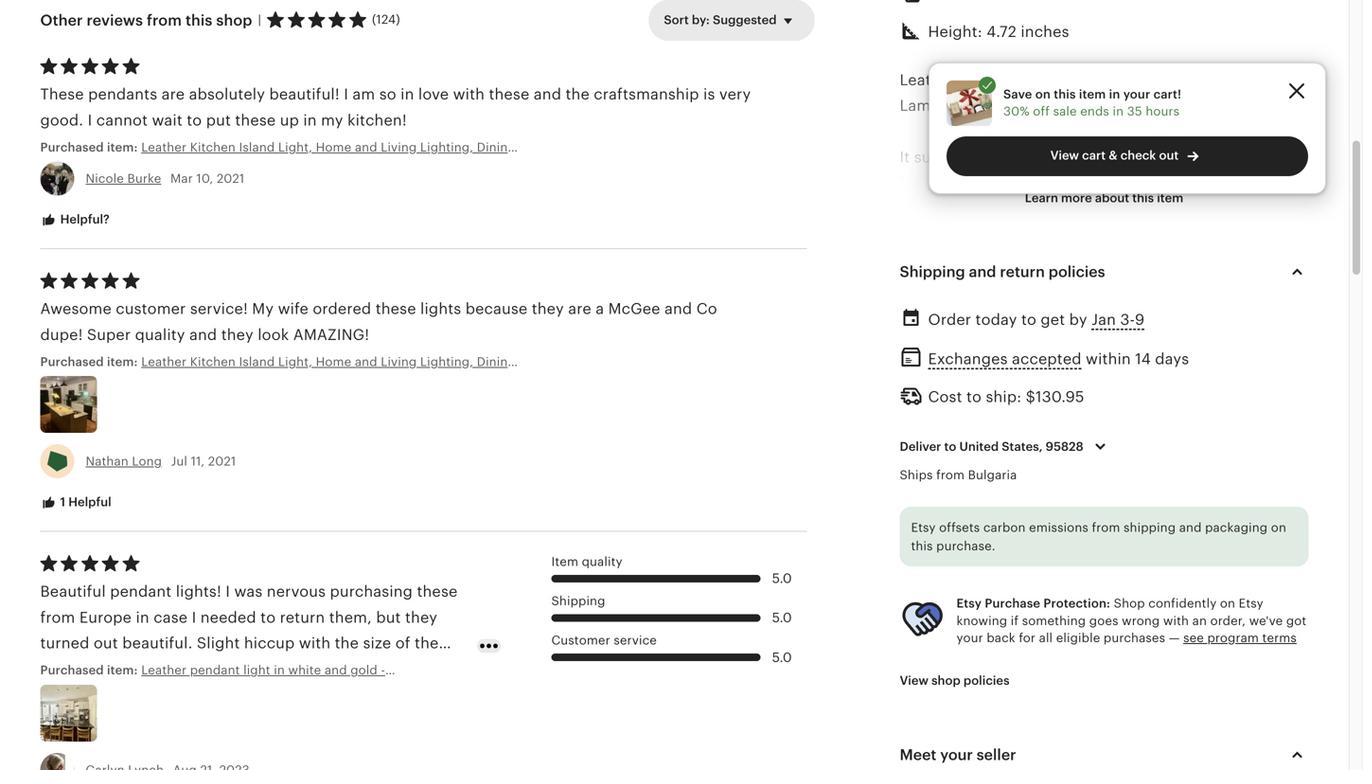 Task type: vqa. For each thing, say whether or not it's contained in the screenshot.
ALL
yes



Task type: describe. For each thing, give the bounding box(es) containing it.
the shade of the pendant light are made entirely of leather. contains no metal.
[[900, 303, 1282, 346]]

includes
[[958, 381, 1021, 398]]

lamps for the
[[606, 140, 646, 154]]

meet
[[900, 746, 937, 763]]

4.72
[[987, 23, 1017, 40]]

kitchen for wait
[[190, 140, 236, 154]]

save on this item in your cart! 30% off sale ends in 35 hours
[[1004, 87, 1182, 118]]

35
[[1128, 104, 1143, 118]]

rooms,
[[1239, 175, 1290, 192]]

pendulum,
[[1038, 381, 1117, 398]]

terms
[[1263, 631, 1298, 645]]

pendant inside the shade of the pendant light are made entirely of leather. contains no metal.
[[1028, 303, 1088, 320]]

all inside lamp holder- voltage: e27 and it fits all voltages 110-220v (usa, australia, europe) (bulb not included)
[[1197, 561, 1214, 578]]

get
[[1041, 311, 1066, 328]]

on inside shop confidently on etsy knowing if something goes wrong with an order, we've got your back for all eligible purchases —
[[1221, 596, 1236, 611]]

helpful
[[68, 495, 111, 509]]

look
[[258, 326, 289, 343]]

awesome
[[40, 300, 112, 317]]

if inside "cord length: 80 sm (31.5 in) (send a message if you need more or less or plugin)-black"
[[1258, 432, 1268, 449]]

leather.
[[900, 329, 956, 346]]

if inside shop confidently on etsy knowing if something goes wrong with an order, we've got your back for all eligible purchases —
[[1011, 614, 1019, 628]]

see program terms link
[[1184, 631, 1298, 645]]

carbon
[[984, 520, 1026, 535]]

1 horizontal spatial they
[[532, 300, 564, 317]]

message
[[1188, 432, 1254, 449]]

5.0 for quality
[[773, 571, 792, 586]]

jan 3-9 button
[[1092, 306, 1145, 334]]

mcgee
[[609, 300, 661, 317]]

by
[[1070, 311, 1088, 328]]

deliver to united states, 95828 button
[[886, 427, 1127, 467]]

0 vertical spatial shop
[[216, 12, 252, 29]]

leather
[[1047, 252, 1099, 269]]

with inside these pendants are absolutely beautiful! i am so in love with these and the craftsmanship is very good. i cannot wait to put these up in my kitchen!
[[453, 86, 485, 103]]

shipping for shipping and return policies
[[900, 263, 966, 281]]

to up rooms,
[[1279, 149, 1294, 166]]

is inside these pendants are absolutely beautiful! i am so in love with these and the craftsmanship is very good. i cannot wait to put these up in my kitchen!
[[704, 86, 716, 103]]

plugin)-
[[1056, 458, 1114, 475]]

less
[[1004, 458, 1032, 475]]

(124)
[[372, 12, 400, 26]]

the inside these pendants are absolutely beautiful! i am so in love with these and the craftsmanship is very good. i cannot wait to put these up in my kitchen!
[[566, 86, 590, 103]]

1 horizontal spatial i
[[344, 86, 349, 103]]

on inside etsy offsets carbon emissions from shipping and packaging on this purchase.
[[1272, 520, 1287, 535]]

is inside the product is wrapped and packed carefully for long- distance shipping.
[[995, 638, 1007, 655]]

the for the shade of the pendant light are made entirely of leather. contains no metal.
[[900, 303, 927, 320]]

purchase
[[985, 596, 1041, 611]]

shipping and return policies button
[[883, 249, 1327, 295]]

and inside it suits classic or modern furniture and is designed to bring a cozy light to bedrooms, offices, living rooms, dining tables, kitchen islands or sideboard.
[[1158, 149, 1186, 166]]

item: for quality
[[107, 355, 138, 369]]

sm
[[1043, 432, 1065, 449]]

your inside dropdown button
[[941, 746, 974, 763]]

view details of this review photo by nathan long image
[[40, 376, 97, 433]]

these pendants are absolutely beautiful! i am so in love with these and the craftsmanship is very good. i cannot wait to put these up in my kitchen!
[[40, 86, 751, 129]]

to right cost
[[967, 388, 982, 405]]

jan
[[1092, 311, 1117, 328]]

shipping.
[[968, 664, 1037, 681]]

made
[[1162, 303, 1203, 320]]

within
[[1086, 350, 1132, 367]]

0 vertical spatial e27
[[1223, 381, 1249, 398]]

offices,
[[1136, 175, 1191, 192]]

choose
[[963, 741, 1017, 758]]

helpful? button
[[26, 202, 124, 238]]

|
[[258, 13, 262, 27]]

in up ends
[[1110, 87, 1121, 101]]

pendants
[[88, 86, 157, 103]]

shop confidently on etsy knowing if something goes wrong with an order, we've got your back for all eligible purchases —
[[957, 596, 1307, 645]]

put
[[206, 112, 231, 129]]

my
[[321, 112, 343, 129]]

room for a
[[519, 355, 554, 369]]

beautiful!
[[269, 86, 340, 103]]

dining for love
[[477, 140, 516, 154]]

are inside these pendants are absolutely beautiful! i am so in love with these and the craftsmanship is very good. i cannot wait to put these up in my kitchen!
[[162, 86, 185, 103]]

today
[[976, 311, 1018, 328]]

metal.
[[1053, 329, 1099, 346]]

all inside shop confidently on etsy knowing if something goes wrong with an order, we've got your back for all eligible purchases —
[[1040, 631, 1053, 645]]

purchased for these pendants are absolutely beautiful! i am so in love with these and the craftsmanship is very good. i cannot wait to put these up in my kitchen!
[[40, 140, 104, 154]]

living for so
[[381, 140, 417, 154]]

purchased item: leather kitchen island light, home and living lighting, dining room leather lamps for i
[[40, 140, 646, 154]]

socket
[[1170, 381, 1219, 398]]

good.
[[40, 112, 84, 129]]

wrong
[[1123, 614, 1161, 628]]

etsy for etsy offsets carbon emissions from shipping and packaging on this purchase.
[[912, 520, 936, 535]]

cost to ship: $ 130.95
[[929, 388, 1085, 405]]

with inside shop confidently on etsy knowing if something goes wrong with an order, we've got your back for all eligible purchases —
[[1164, 614, 1190, 628]]

the for the product is wrapped and packed carefully for long- distance shipping.
[[900, 638, 927, 655]]

cozy
[[956, 175, 991, 192]]

(send
[[1130, 432, 1171, 449]]

material: genuine leather
[[900, 252, 1099, 269]]

other
[[40, 12, 83, 29]]

save
[[1004, 87, 1033, 101]]

lighting, for because
[[420, 355, 474, 369]]

customer
[[116, 300, 186, 317]]

and inside these pendants are absolutely beautiful! i am so in love with these and the craftsmanship is very good. i cannot wait to put these up in my kitchen!
[[534, 86, 562, 103]]

cable,
[[1121, 381, 1166, 398]]

1 of from the left
[[980, 303, 995, 320]]

purchased item: leather kitchen island light, home and living lighting, dining room leather lamps for ordered
[[40, 355, 646, 369]]

nathan long jul 11, 2021
[[86, 454, 236, 469]]

more inside dropdown button
[[1062, 191, 1093, 205]]

3 item: from the top
[[107, 663, 138, 677]]

nathan
[[86, 454, 129, 469]]

deliver to united states, 95828
[[900, 440, 1084, 454]]

etsy for etsy purchase protection:
[[957, 596, 982, 611]]

and inside etsy offsets carbon emissions from shipping and packaging on this purchase.
[[1180, 520, 1202, 535]]

customer service
[[552, 633, 657, 647]]

light inside the shade of the pendant light are made entirely of leather. contains no metal.
[[1092, 303, 1130, 320]]

entirely
[[1207, 303, 1263, 320]]

lamp holder- voltage: e27 and it fits all voltages 110-220v (usa, australia, europe) (bulb not included)
[[900, 561, 1290, 604]]

packaging
[[1206, 520, 1269, 535]]

bulgaria
[[969, 468, 1018, 482]]

length:
[[949, 432, 1015, 449]]

view cart & check out
[[1051, 148, 1180, 162]]

mar
[[170, 172, 193, 186]]

leather kitchen island light, home and living lighting, dining room leather lamps link for am
[[141, 139, 646, 156]]

jul
[[171, 454, 188, 469]]

lamps for and
[[606, 355, 646, 369]]

2 of from the left
[[1267, 303, 1282, 320]]

this inside save on this item in your cart! 30% off sale ends in 35 hours
[[1054, 87, 1077, 101]]

is inside it suits classic or modern furniture and is designed to bring a cozy light to bedrooms, offices, living rooms, dining tables, kitchen islands or sideboard.
[[1190, 149, 1202, 166]]

shipping for shipping
[[552, 594, 606, 608]]

policies inside button
[[964, 674, 1010, 688]]

3 purchased from the top
[[40, 663, 104, 677]]

quality inside awesome customer service! my wife ordered these lights because they are a mcgee and co dupe! super quality and they look amazing!
[[135, 326, 185, 343]]

co
[[697, 300, 718, 317]]

living for lights
[[381, 355, 417, 369]]

islands
[[1064, 200, 1115, 217]]

5.0 for service
[[773, 650, 792, 665]]

cannot
[[96, 112, 148, 129]]

1 vertical spatial quality
[[582, 554, 623, 569]]

home for ordered
[[316, 355, 352, 369]]

to inside these pendants are absolutely beautiful! i am so in love with these and the craftsmanship is very good. i cannot wait to put these up in my kitchen!
[[187, 112, 202, 129]]

item inside save on this item in your cart! 30% off sale ends in 35 hours
[[1080, 87, 1107, 101]]

craftsmanship
[[594, 86, 700, 103]]

learn more about this item button
[[1011, 181, 1198, 215]]

learn
[[1026, 191, 1059, 205]]

height:
[[929, 23, 983, 40]]

a inside "cord length: 80 sm (31.5 in) (send a message if you need more or less or plugin)-black"
[[1175, 432, 1184, 449]]

wrapped
[[1011, 638, 1076, 655]]

or right islands
[[1120, 200, 1135, 217]]

something
[[1023, 614, 1087, 628]]

2021 for nicole burke mar 10, 2021
[[217, 172, 245, 186]]

lightbulb:
[[900, 509, 989, 526]]

exchanges
[[929, 350, 1008, 367]]

see program terms
[[1184, 631, 1298, 645]]

item inside dropdown button
[[1158, 191, 1184, 205]]

sort by: suggested
[[664, 13, 777, 27]]

0 horizontal spatial i
[[88, 112, 92, 129]]



Task type: locate. For each thing, give the bounding box(es) containing it.
light, down look at the top left
[[278, 355, 313, 369]]

emissions
[[1030, 520, 1089, 535]]

view inside button
[[900, 674, 929, 688]]

purchased item: leather kitchen island light, home and living lighting, dining room leather lamps down my
[[40, 140, 646, 154]]

purchased for awesome customer service! my wife ordered these lights because they are a mcgee and co dupe! super quality and they look amazing!
[[40, 355, 104, 369]]

1 horizontal spatial of
[[1267, 303, 1282, 320]]

pendant up the metal.
[[1028, 303, 1088, 320]]

they right because
[[532, 300, 564, 317]]

light, for very
[[278, 140, 313, 154]]

etsy up the we've on the right
[[1240, 596, 1264, 611]]

lighting, for in
[[420, 140, 474, 154]]

for inside the product is wrapped and packed carefully for long- distance shipping.
[[1238, 638, 1259, 655]]

1 vertical spatial your
[[957, 631, 984, 645]]

living down awesome customer service! my wife ordered these lights because they are a mcgee and co dupe! super quality and they look amazing!
[[381, 355, 417, 369]]

island for absolutely
[[239, 140, 275, 154]]

view details of this review photo by carlyn lynch image
[[40, 685, 97, 742]]

purchased up view details of this review photo by carlyn lynch
[[40, 663, 104, 677]]

e27 inside lamp holder- voltage: e27 and it fits all voltages 110-220v (usa, australia, europe) (bulb not included)
[[1094, 561, 1120, 578]]

by:
[[692, 13, 710, 27]]

of up contains
[[980, 303, 995, 320]]

0 horizontal spatial are
[[162, 86, 185, 103]]

the up 'leather.'
[[900, 303, 927, 320]]

island down look at the top left
[[239, 355, 275, 369]]

0 vertical spatial kitchen
[[190, 140, 236, 154]]

on up order,
[[1221, 596, 1236, 611]]

2 dining from the top
[[477, 355, 516, 369]]

2 vertical spatial from
[[1093, 520, 1121, 535]]

bring
[[900, 175, 940, 192]]

2 living from the top
[[381, 355, 417, 369]]

policies up by on the top of page
[[1049, 263, 1106, 281]]

2 horizontal spatial is
[[1190, 149, 1202, 166]]

the up the distance
[[900, 638, 927, 655]]

purchased down "dupe!"
[[40, 355, 104, 369]]

$
[[1026, 388, 1036, 405]]

all right fits
[[1197, 561, 1214, 578]]

0 horizontal spatial item
[[1080, 87, 1107, 101]]

1 lighting, from the top
[[420, 140, 474, 154]]

e27 right socket on the right of page
[[1223, 381, 1249, 398]]

0 horizontal spatial quality
[[135, 326, 185, 343]]

1 vertical spatial home
[[316, 355, 352, 369]]

0 vertical spatial light
[[1132, 71, 1169, 89]]

1 horizontal spatial shop
[[932, 674, 961, 688]]

0 vertical spatial room
[[519, 140, 554, 154]]

order,
[[1211, 614, 1247, 628]]

purchased item: leather kitchen island light, home and living lighting, dining room leather lamps
[[40, 140, 646, 154], [40, 355, 646, 369]]

ordered
[[313, 300, 372, 317]]

your inside shop confidently on etsy knowing if something goes wrong with an order, we've got your back for all eligible purchases —
[[957, 631, 984, 645]]

0 horizontal spatial of
[[980, 303, 995, 320]]

1 helpful
[[57, 495, 111, 509]]

etsy left "offsets"
[[912, 520, 936, 535]]

shipping up 'customer'
[[552, 594, 606, 608]]

2021 right 11,
[[208, 454, 236, 469]]

is up shipping.
[[995, 638, 1007, 655]]

is right out in the right of the page
[[1190, 149, 1202, 166]]

1 vertical spatial e27
[[1094, 561, 1120, 578]]

2 purchased from the top
[[40, 355, 104, 369]]

kitchen down put
[[190, 140, 236, 154]]

etsy inside shop confidently on etsy knowing if something goes wrong with an order, we've got your back for all eligible purchases —
[[1240, 596, 1264, 611]]

1 kitchen from the top
[[190, 140, 236, 154]]

this inside etsy offsets carbon emissions from shipping and packaging on this purchase.
[[912, 539, 934, 553]]

on up off at the right of page
[[1036, 87, 1051, 101]]

2 horizontal spatial are
[[1134, 303, 1157, 320]]

14
[[1136, 350, 1152, 367]]

2 room from the top
[[519, 355, 554, 369]]

lamp
[[900, 561, 942, 578]]

check
[[1121, 148, 1157, 162]]

1 the from the top
[[900, 303, 927, 320]]

height: 4.72 inches
[[929, 23, 1070, 40]]

purchased item: leather kitchen island light, home and living lighting, dining room leather lamps down amazing!
[[40, 355, 646, 369]]

0 horizontal spatial with
[[453, 86, 485, 103]]

(usa,
[[971, 587, 1008, 604]]

1 5.0 from the top
[[773, 571, 792, 586]]

shipping
[[900, 263, 966, 281], [552, 594, 606, 608]]

island down absolutely
[[239, 140, 275, 154]]

1 room from the top
[[519, 140, 554, 154]]

kitchen!
[[348, 112, 407, 129]]

with up —
[[1164, 614, 1190, 628]]

1 vertical spatial island
[[239, 355, 275, 369]]

ends
[[1081, 104, 1110, 118]]

2 vertical spatial item:
[[107, 663, 138, 677]]

1 dining from the top
[[477, 140, 516, 154]]

1 horizontal spatial e27
[[1223, 381, 1249, 398]]

of
[[980, 303, 995, 320], [1267, 303, 1282, 320]]

exchanges accepted button
[[929, 345, 1082, 373]]

combinations:
[[1089, 741, 1195, 758]]

1 horizontal spatial on
[[1221, 596, 1236, 611]]

are inside awesome customer service! my wife ordered these lights because they are a mcgee and co dupe! super quality and they look amazing!
[[569, 300, 592, 317]]

or right "less"
[[1036, 458, 1052, 475]]

0 horizontal spatial if
[[1011, 614, 1019, 628]]

0 horizontal spatial these
[[235, 112, 276, 129]]

these inside awesome customer service! my wife ordered these lights because they are a mcgee and co dupe! super quality and they look amazing!
[[376, 300, 416, 317]]

0 horizontal spatial etsy
[[912, 520, 936, 535]]

if down purchase
[[1011, 614, 1019, 628]]

this up sale on the right
[[1054, 87, 1077, 101]]

these left the lights
[[376, 300, 416, 317]]

lighting, down love
[[420, 140, 474, 154]]

item quality
[[552, 554, 623, 569]]

lighting, down the lights
[[420, 355, 474, 369]]

this right about
[[1133, 191, 1155, 205]]

if left you
[[1258, 432, 1268, 449]]

2 the from the top
[[900, 381, 927, 398]]

so
[[380, 86, 397, 103]]

to up no
[[1022, 311, 1037, 328]]

this up lamp
[[912, 539, 934, 553]]

ships
[[900, 468, 934, 482]]

other reviews from this shop |
[[40, 12, 262, 29]]

light, for super
[[278, 355, 313, 369]]

3 the from the top
[[900, 638, 927, 655]]

1 horizontal spatial is
[[995, 638, 1007, 655]]

0 vertical spatial island
[[239, 140, 275, 154]]

0 vertical spatial if
[[1258, 432, 1268, 449]]

the inside the shade of the pendant light are made entirely of leather. contains no metal.
[[900, 303, 927, 320]]

cost
[[929, 388, 963, 405]]

and inside lamp holder- voltage: e27 and it fits all voltages 110-220v (usa, australia, europe) (bulb not included)
[[1124, 561, 1152, 578]]

these left up
[[235, 112, 276, 129]]

lamps down the mcgee
[[606, 355, 646, 369]]

1 vertical spatial purchased
[[40, 355, 104, 369]]

0 vertical spatial lighting,
[[420, 140, 474, 154]]

view up 'you'
[[900, 674, 929, 688]]

0 vertical spatial the
[[900, 303, 927, 320]]

voltages
[[1219, 561, 1281, 578]]

more
[[1062, 191, 1093, 205], [942, 458, 980, 475]]

0 vertical spatial they
[[532, 300, 564, 317]]

1 horizontal spatial for
[[1238, 638, 1259, 655]]

home down my
[[316, 140, 352, 154]]

sort
[[664, 13, 689, 27]]

e27 up the europe)
[[1094, 561, 1120, 578]]

suggested
[[713, 13, 777, 27]]

1 vertical spatial view
[[900, 674, 929, 688]]

10,
[[196, 172, 213, 186]]

carefully
[[1170, 638, 1234, 655]]

light up hours
[[1132, 71, 1169, 89]]

this left |
[[186, 12, 213, 29]]

deliver
[[900, 440, 942, 454]]

1 living from the top
[[381, 140, 417, 154]]

1 vertical spatial item:
[[107, 355, 138, 369]]

i
[[344, 86, 349, 103], [88, 112, 92, 129]]

1 vertical spatial 5.0
[[773, 611, 792, 625]]

0 vertical spatial the
[[566, 86, 590, 103]]

am
[[353, 86, 375, 103]]

included)
[[1220, 587, 1290, 604]]

0 horizontal spatial from
[[147, 12, 182, 29]]

room for these
[[519, 140, 554, 154]]

2 lamps from the top
[[606, 355, 646, 369]]

your inside save on this item in your cart! 30% off sale ends in 35 hours
[[1124, 87, 1151, 101]]

living down kitchen!
[[381, 140, 417, 154]]

shop down product
[[932, 674, 961, 688]]

1 horizontal spatial etsy
[[957, 596, 982, 611]]

from right reviews at top left
[[147, 12, 182, 29]]

dining for they
[[477, 355, 516, 369]]

no
[[1030, 329, 1049, 346]]

amazing!
[[293, 326, 370, 343]]

light, up off at the right of page
[[1025, 71, 1067, 89]]

service
[[614, 633, 657, 647]]

1 item: from the top
[[107, 140, 138, 154]]

2 vertical spatial your
[[941, 746, 974, 763]]

e27
[[1223, 381, 1249, 398], [1094, 561, 1120, 578]]

0 vertical spatial view
[[1051, 148, 1080, 162]]

0 vertical spatial is
[[704, 86, 716, 103]]

view
[[1051, 148, 1080, 162], [900, 674, 929, 688]]

service!
[[190, 300, 248, 317]]

island for my
[[239, 355, 275, 369]]

are up 'wait' at the left
[[162, 86, 185, 103]]

and inside dropdown button
[[970, 263, 997, 281]]

quality down customer
[[135, 326, 185, 343]]

etsy inside etsy offsets carbon emissions from shipping and packaging on this purchase.
[[912, 520, 936, 535]]

cord
[[900, 432, 945, 449]]

2021 right 10, in the left of the page
[[217, 172, 245, 186]]

0 horizontal spatial e27
[[1094, 561, 1120, 578]]

2 vertical spatial light,
[[278, 355, 313, 369]]

in right up
[[303, 112, 317, 129]]

return
[[1001, 263, 1046, 281]]

2 island from the top
[[239, 355, 275, 369]]

a inside awesome customer service! my wife ordered these lights because they are a mcgee and co dupe! super quality and they look amazing!
[[596, 300, 605, 317]]

product
[[932, 638, 991, 655]]

united
[[960, 440, 999, 454]]

1 vertical spatial these
[[235, 112, 276, 129]]

1 vertical spatial purchased item: leather kitchen island light, home and living lighting, dining room leather lamps
[[40, 355, 646, 369]]

view shop policies
[[900, 674, 1010, 688]]

all down the something
[[1040, 631, 1053, 645]]

1 vertical spatial shipping
[[552, 594, 606, 608]]

purchased down the good. in the left of the page
[[40, 140, 104, 154]]

on inside save on this item in your cart! 30% off sale ends in 35 hours
[[1036, 87, 1051, 101]]

on
[[1036, 87, 1051, 101], [1272, 520, 1287, 535], [1221, 596, 1236, 611]]

more inside "cord length: 80 sm (31.5 in) (send a message if you need more or less or plugin)-black"
[[942, 458, 980, 475]]

shop inside button
[[932, 674, 961, 688]]

1 vertical spatial item
[[1158, 191, 1184, 205]]

light,
[[1025, 71, 1067, 89], [278, 140, 313, 154], [278, 355, 313, 369]]

in left 35
[[1113, 104, 1124, 118]]

policies inside dropdown button
[[1049, 263, 1106, 281]]

home for i
[[316, 140, 352, 154]]

leather kitchen island light, home and living lighting, dining room leather lamps link down awesome customer service! my wife ordered these lights because they are a mcgee and co dupe! super quality and they look amazing!
[[141, 353, 646, 371]]

2 purchased item: leather kitchen island light, home and living lighting, dining room leather lamps from the top
[[40, 355, 646, 369]]

is
[[704, 86, 716, 103], [1190, 149, 1202, 166], [995, 638, 1007, 655]]

quality right item
[[582, 554, 623, 569]]

1 horizontal spatial these
[[376, 300, 416, 317]]

light inside leather pendant light, leather light fixture, leather lampshade
[[1132, 71, 1169, 89]]

the up contains
[[999, 303, 1023, 320]]

super
[[87, 326, 131, 343]]

0 horizontal spatial policies
[[964, 674, 1010, 688]]

0 vertical spatial leather kitchen island light, home and living lighting, dining room leather lamps link
[[141, 139, 646, 156]]

item: for good.
[[107, 140, 138, 154]]

the for the set includes a pendulum, cable, socket e27
[[900, 381, 927, 398]]

eligible
[[1057, 631, 1101, 645]]

your right the meet
[[941, 746, 974, 763]]

2 lighting, from the top
[[420, 355, 474, 369]]

1 vertical spatial kitchen
[[190, 355, 236, 369]]

contains
[[960, 329, 1026, 346]]

shop left |
[[216, 12, 252, 29]]

1 vertical spatial lighting,
[[420, 355, 474, 369]]

shop
[[1115, 596, 1146, 611]]

are inside the shade of the pendant light are made entirely of leather. contains no metal.
[[1134, 303, 1157, 320]]

from right ships at the bottom right
[[937, 468, 965, 482]]

0 vertical spatial on
[[1036, 87, 1051, 101]]

0 horizontal spatial the
[[566, 86, 590, 103]]

2 horizontal spatial these
[[489, 86, 530, 103]]

9
[[1136, 311, 1145, 328]]

lamps down craftsmanship
[[606, 140, 646, 154]]

pendant inside leather pendant light, leather light fixture, leather lampshade
[[960, 71, 1021, 89]]

they down service!
[[221, 326, 254, 343]]

0 vertical spatial item
[[1080, 87, 1107, 101]]

or down deliver to united states, 95828
[[984, 458, 1000, 475]]

we've
[[1250, 614, 1284, 628]]

or up the light
[[1008, 149, 1023, 166]]

a right (send
[[1175, 432, 1184, 449]]

0 horizontal spatial they
[[221, 326, 254, 343]]

a right ship:
[[1025, 381, 1033, 398]]

2 home from the top
[[316, 355, 352, 369]]

1 vertical spatial room
[[519, 355, 554, 369]]

1 vertical spatial on
[[1272, 520, 1287, 535]]

your down knowing
[[957, 631, 984, 645]]

nathan long link
[[86, 454, 162, 469]]

shipping inside shipping and return policies dropdown button
[[900, 263, 966, 281]]

kitchen down service!
[[190, 355, 236, 369]]

1 vertical spatial is
[[1190, 149, 1202, 166]]

0 vertical spatial item:
[[107, 140, 138, 154]]

1 vertical spatial living
[[381, 355, 417, 369]]

—
[[1170, 631, 1181, 645]]

0 vertical spatial with
[[453, 86, 485, 103]]

for right back
[[1019, 631, 1036, 645]]

0 vertical spatial shipping
[[900, 263, 966, 281]]

1 purchased from the top
[[40, 140, 104, 154]]

1 horizontal spatial shipping
[[900, 263, 966, 281]]

to left put
[[187, 112, 202, 129]]

3 5.0 from the top
[[773, 650, 792, 665]]

2 kitchen from the top
[[190, 355, 236, 369]]

1 horizontal spatial all
[[1197, 561, 1214, 578]]

purchase.
[[937, 539, 996, 553]]

light
[[1132, 71, 1169, 89], [1092, 303, 1130, 320]]

a inside it suits classic or modern furniture and is designed to bring a cozy light to bedrooms, offices, living rooms, dining tables, kitchen islands or sideboard.
[[944, 175, 952, 192]]

1 horizontal spatial more
[[1062, 191, 1093, 205]]

1 horizontal spatial with
[[1164, 614, 1190, 628]]

holder-
[[946, 561, 1013, 578]]

0 vertical spatial your
[[1124, 87, 1151, 101]]

0 vertical spatial policies
[[1049, 263, 1106, 281]]

on right packaging
[[1272, 520, 1287, 535]]

1 horizontal spatial if
[[1258, 432, 1268, 449]]

i right the good. in the left of the page
[[88, 112, 92, 129]]

2 horizontal spatial on
[[1272, 520, 1287, 535]]

item
[[1080, 87, 1107, 101], [1158, 191, 1184, 205]]

1 vertical spatial they
[[221, 326, 254, 343]]

your up 35
[[1124, 87, 1151, 101]]

designed
[[1206, 149, 1274, 166]]

customer
[[552, 633, 611, 647]]

cart!
[[1154, 87, 1182, 101]]

0 horizontal spatial pendant
[[960, 71, 1021, 89]]

view left cart
[[1051, 148, 1080, 162]]

fits
[[1170, 561, 1193, 578]]

view for view cart & check out
[[1051, 148, 1080, 162]]

2 leather kitchen island light, home and living lighting, dining room leather lamps link from the top
[[141, 353, 646, 371]]

the inside the shade of the pendant light are made entirely of leather. contains no metal.
[[999, 303, 1023, 320]]

voltage:
[[1017, 561, 1090, 578]]

1 vertical spatial shop
[[932, 674, 961, 688]]

1 vertical spatial 2021
[[208, 454, 236, 469]]

0 vertical spatial light,
[[1025, 71, 1067, 89]]

0 horizontal spatial shop
[[216, 12, 252, 29]]

0 vertical spatial more
[[1062, 191, 1093, 205]]

in right so
[[401, 86, 414, 103]]

policies down product
[[964, 674, 1010, 688]]

from left shipping
[[1093, 520, 1121, 535]]

0 vertical spatial lamps
[[606, 140, 646, 154]]

a left the mcgee
[[596, 300, 605, 317]]

view for view shop policies
[[900, 674, 929, 688]]

0 horizontal spatial more
[[942, 458, 980, 475]]

0 horizontal spatial all
[[1040, 631, 1053, 645]]

2 vertical spatial these
[[376, 300, 416, 317]]

this inside dropdown button
[[1133, 191, 1155, 205]]

dupe!
[[40, 326, 83, 343]]

days
[[1156, 350, 1190, 367]]

1 vertical spatial with
[[1164, 614, 1190, 628]]

of right entirely
[[1267, 303, 1282, 320]]

2 5.0 from the top
[[773, 611, 792, 625]]

1 vertical spatial from
[[937, 468, 965, 482]]

1 lamps from the top
[[606, 140, 646, 154]]

2 item: from the top
[[107, 355, 138, 369]]

is left very
[[704, 86, 716, 103]]

home down amazing!
[[316, 355, 352, 369]]

1 island from the top
[[239, 140, 275, 154]]

1 horizontal spatial item
[[1158, 191, 1184, 205]]

2021 for nathan long jul 11, 2021
[[208, 454, 236, 469]]

suits
[[915, 149, 949, 166]]

1 horizontal spatial the
[[999, 303, 1023, 320]]

from inside etsy offsets carbon emissions from shipping and packaging on this purchase.
[[1093, 520, 1121, 535]]

lampshade
[[900, 97, 986, 114]]

view shop policies button
[[886, 664, 1024, 698]]

2 horizontal spatial etsy
[[1240, 596, 1264, 611]]

item down out in the right of the page
[[1158, 191, 1184, 205]]

these right love
[[489, 86, 530, 103]]

1 home from the top
[[316, 140, 352, 154]]

&
[[1109, 148, 1118, 162]]

to left united
[[945, 440, 957, 454]]

light, down up
[[278, 140, 313, 154]]

1 helpful button
[[26, 485, 126, 520]]

etsy up knowing
[[957, 596, 982, 611]]

0 vertical spatial home
[[316, 140, 352, 154]]

0 horizontal spatial light
[[1092, 303, 1130, 320]]

it
[[900, 149, 911, 166]]

1 vertical spatial if
[[1011, 614, 1019, 628]]

states,
[[1002, 440, 1043, 454]]

wait
[[152, 112, 183, 129]]

the inside the product is wrapped and packed carefully for long- distance shipping.
[[900, 638, 927, 655]]

0 horizontal spatial is
[[704, 86, 716, 103]]

and inside the product is wrapped and packed carefully for long- distance shipping.
[[1080, 638, 1108, 655]]

leather kitchen island light, home and living lighting, dining room leather lamps link down kitchen!
[[141, 139, 646, 156]]

110-
[[900, 587, 929, 604]]

2 vertical spatial 5.0
[[773, 650, 792, 665]]

to up kitchen
[[1032, 175, 1048, 192]]

1 vertical spatial the
[[900, 381, 927, 398]]

are left the mcgee
[[569, 300, 592, 317]]

1 vertical spatial light
[[1092, 303, 1130, 320]]

light, inside leather pendant light, leather light fixture, leather lampshade
[[1025, 71, 1067, 89]]

living
[[1195, 175, 1235, 192]]

to inside dropdown button
[[945, 440, 957, 454]]

1 leather kitchen island light, home and living lighting, dining room leather lamps link from the top
[[141, 139, 646, 156]]

for inside shop confidently on etsy knowing if something goes wrong with an order, we've got your back for all eligible purchases —
[[1019, 631, 1036, 645]]

light left 9
[[1092, 303, 1130, 320]]

the left set on the right of the page
[[900, 381, 927, 398]]

a left cozy
[[944, 175, 952, 192]]

leather kitchen island light, home and living lighting, dining room leather lamps link for these
[[141, 353, 646, 371]]

love
[[419, 86, 449, 103]]

wife
[[278, 300, 309, 317]]

pendant up the 30%
[[960, 71, 1021, 89]]

cart
[[1083, 148, 1106, 162]]

for down the we've on the right
[[1238, 638, 1259, 655]]

nicole
[[86, 172, 124, 186]]

1 vertical spatial the
[[999, 303, 1023, 320]]

kitchen for look
[[190, 355, 236, 369]]

item up ends
[[1080, 87, 1107, 101]]

0 vertical spatial 2021
[[217, 172, 245, 186]]

with right love
[[453, 86, 485, 103]]

1 purchased item: leather kitchen island light, home and living lighting, dining room leather lamps from the top
[[40, 140, 646, 154]]

1 horizontal spatial from
[[937, 468, 965, 482]]

1
[[60, 495, 65, 509]]



